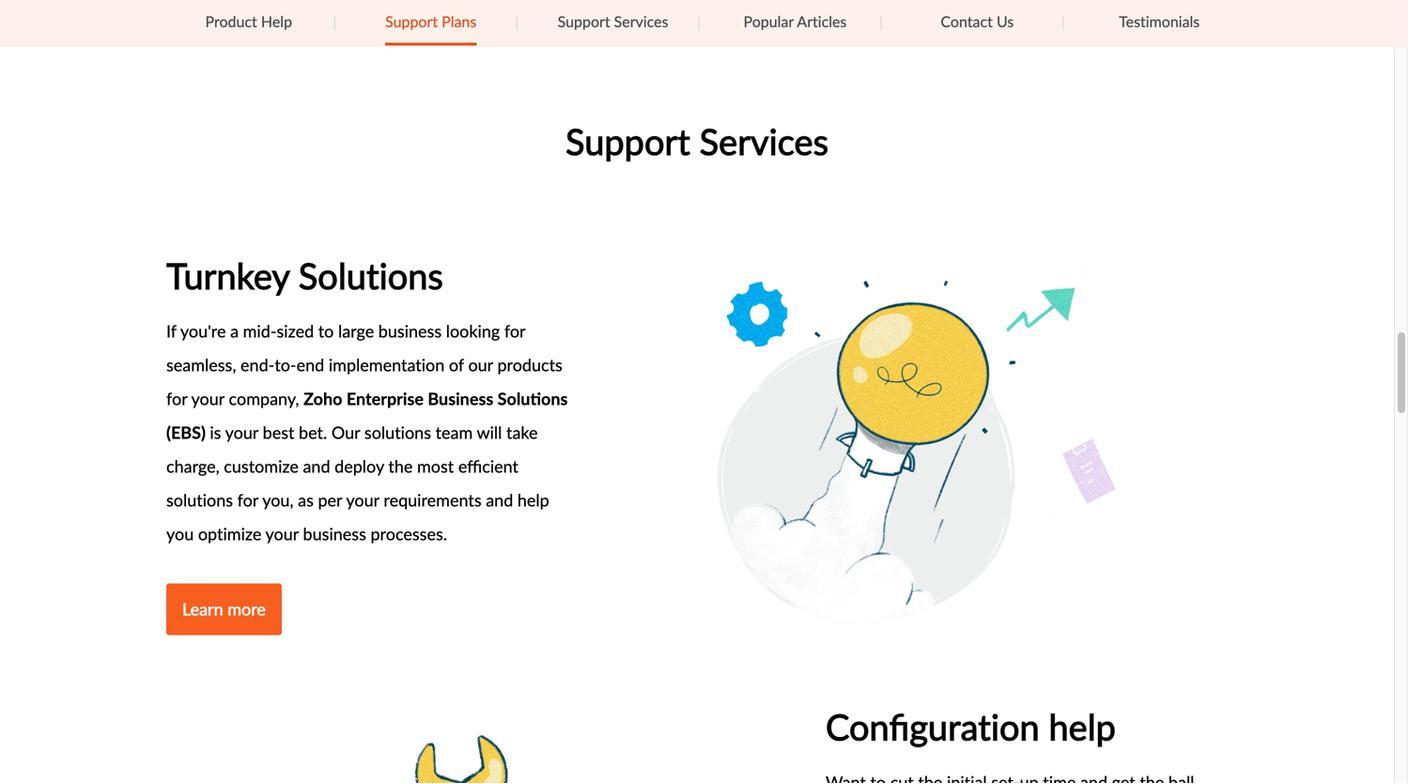 Task type: describe. For each thing, give the bounding box(es) containing it.
support for 'support services' link
[[558, 11, 610, 31]]

processes.
[[371, 523, 447, 546]]

to
[[318, 320, 334, 343]]

testimonials link
[[1120, 0, 1200, 43]]

to-
[[275, 354, 297, 377]]

is your best bet. our solutions team will take charge, customize and deploy the most efficient solutions for you, as per your requirements and help you optimize your business processes.
[[166, 421, 550, 546]]

(ebs)
[[166, 423, 206, 443]]

large
[[338, 320, 374, 343]]

per
[[318, 489, 342, 512]]

charge,
[[166, 455, 220, 479]]

articles
[[797, 11, 847, 31]]

support for support plans link
[[385, 11, 438, 31]]

0 vertical spatial solutions
[[299, 251, 443, 300]]

support services link
[[558, 0, 669, 43]]

1 vertical spatial help
[[1049, 703, 1116, 751]]

requirements
[[384, 489, 482, 512]]

popular
[[744, 11, 794, 31]]

contact
[[941, 11, 993, 31]]

help inside the is your best bet. our solutions team will take charge, customize and deploy the most efficient solutions for you, as per your requirements and help you optimize your business processes.
[[518, 489, 550, 512]]

will
[[477, 421, 502, 445]]

seamless,
[[166, 354, 236, 377]]

most
[[417, 455, 454, 479]]

support plans link
[[385, 0, 477, 46]]

learn
[[182, 598, 223, 621]]

1 horizontal spatial services
[[700, 117, 829, 165]]

testimonials
[[1120, 11, 1200, 31]]

turnkey
[[166, 251, 290, 300]]

for inside the is your best bet. our solutions team will take charge, customize and deploy the most efficient solutions for you, as per your requirements and help you optimize your business processes.
[[237, 489, 259, 512]]

zoho
[[304, 389, 343, 409]]

configuration
[[826, 703, 1040, 751]]

as
[[298, 489, 314, 512]]

our
[[332, 421, 360, 445]]

your right per
[[346, 489, 380, 512]]

company,
[[229, 387, 299, 411]]

turnkey solutions
[[166, 251, 443, 300]]

the
[[389, 455, 413, 479]]

best
[[263, 421, 295, 445]]

customize
[[224, 455, 299, 479]]

solutions inside zoho enterprise business solutions (ebs)
[[498, 389, 568, 409]]

deploy
[[335, 455, 384, 479]]

take
[[507, 421, 538, 445]]

if
[[166, 320, 176, 343]]

contact us link
[[941, 0, 1014, 43]]

bet.
[[299, 421, 327, 445]]

sized
[[277, 320, 314, 343]]

learn more link
[[166, 584, 282, 636]]

product help
[[205, 11, 292, 31]]

zoho enterprise business solutions (ebs)
[[166, 389, 568, 443]]



Task type: locate. For each thing, give the bounding box(es) containing it.
0 horizontal spatial business
[[303, 523, 366, 546]]

1 vertical spatial support services
[[566, 117, 829, 165]]

0 vertical spatial support services
[[558, 11, 669, 31]]

1 horizontal spatial solutions
[[365, 421, 431, 445]]

1 horizontal spatial for
[[237, 489, 259, 512]]

and down bet.
[[303, 455, 330, 479]]

1 horizontal spatial business
[[379, 320, 442, 343]]

looking
[[446, 320, 500, 343]]

is
[[210, 421, 221, 445]]

0 horizontal spatial for
[[166, 387, 187, 411]]

end
[[297, 354, 324, 377]]

and down the efficient
[[486, 489, 513, 512]]

business
[[428, 389, 494, 409]]

efficient
[[458, 455, 519, 479]]

0 horizontal spatial solutions
[[299, 251, 443, 300]]

0 vertical spatial for
[[505, 320, 526, 343]]

0 vertical spatial services
[[614, 11, 669, 31]]

1 horizontal spatial help
[[1049, 703, 1116, 751]]

help
[[518, 489, 550, 512], [1049, 703, 1116, 751]]

implementation
[[329, 354, 445, 377]]

support
[[385, 11, 438, 31], [558, 11, 610, 31], [566, 117, 691, 165]]

1 vertical spatial services
[[700, 117, 829, 165]]

1 vertical spatial for
[[166, 387, 187, 411]]

solutions up large
[[299, 251, 443, 300]]

0 vertical spatial help
[[518, 489, 550, 512]]

for
[[505, 320, 526, 343], [166, 387, 187, 411], [237, 489, 259, 512]]

0 horizontal spatial services
[[614, 11, 669, 31]]

2 horizontal spatial for
[[505, 320, 526, 343]]

optimize
[[198, 523, 262, 546]]

of
[[449, 354, 464, 377]]

services
[[614, 11, 669, 31], [700, 117, 829, 165]]

1 vertical spatial and
[[486, 489, 513, 512]]

1 vertical spatial solutions
[[498, 389, 568, 409]]

business up implementation
[[379, 320, 442, 343]]

your
[[191, 387, 225, 411], [225, 421, 258, 445], [346, 489, 380, 512], [266, 523, 299, 546]]

0 vertical spatial and
[[303, 455, 330, 479]]

1 vertical spatial solutions
[[166, 489, 233, 512]]

a
[[230, 320, 239, 343]]

configuration help
[[826, 703, 1116, 751]]

business inside the is your best bet. our solutions team will take charge, customize and deploy the most efficient solutions for you, as per your requirements and help you optimize your business processes.
[[303, 523, 366, 546]]

end-
[[241, 354, 275, 377]]

for up (ebs)
[[166, 387, 187, 411]]

business inside if you're a mid-sized to large business looking for seamless, end-to-end implementation of our products for your company,
[[379, 320, 442, 343]]

contact us
[[941, 11, 1014, 31]]

0 horizontal spatial solutions
[[166, 489, 233, 512]]

for up the "products"
[[505, 320, 526, 343]]

business down per
[[303, 523, 366, 546]]

your right is
[[225, 421, 258, 445]]

2 vertical spatial for
[[237, 489, 259, 512]]

popular articles
[[744, 11, 847, 31]]

0 horizontal spatial and
[[303, 455, 330, 479]]

mid-
[[243, 320, 277, 343]]

you
[[166, 523, 194, 546]]

support plans
[[385, 11, 477, 31]]

solutions
[[299, 251, 443, 300], [498, 389, 568, 409]]

support services
[[558, 11, 669, 31], [566, 117, 829, 165]]

0 vertical spatial solutions
[[365, 421, 431, 445]]

your inside if you're a mid-sized to large business looking for seamless, end-to-end implementation of our products for your company,
[[191, 387, 225, 411]]

enterprise
[[347, 389, 424, 409]]

solutions up the
[[365, 421, 431, 445]]

help
[[261, 11, 292, 31]]

product help link
[[205, 0, 292, 43]]

more
[[228, 598, 266, 621]]

for left you,
[[237, 489, 259, 512]]

1 horizontal spatial solutions
[[498, 389, 568, 409]]

plans
[[442, 11, 477, 31]]

your down you,
[[266, 523, 299, 546]]

and
[[303, 455, 330, 479], [486, 489, 513, 512]]

your down seamless,
[[191, 387, 225, 411]]

us
[[997, 11, 1014, 31]]

0 vertical spatial business
[[379, 320, 442, 343]]

1 vertical spatial business
[[303, 523, 366, 546]]

solutions down charge,
[[166, 489, 233, 512]]

solutions
[[365, 421, 431, 445], [166, 489, 233, 512]]

solutions down the "products"
[[498, 389, 568, 409]]

if you're a mid-sized to large business looking for seamless, end-to-end implementation of our products for your company,
[[166, 320, 563, 411]]

learn more
[[182, 598, 266, 621]]

business
[[379, 320, 442, 343], [303, 523, 366, 546]]

our
[[468, 354, 493, 377]]

product
[[205, 11, 257, 31]]

products
[[498, 354, 563, 377]]

you're
[[180, 320, 226, 343]]

you,
[[262, 489, 294, 512]]

popular articles link
[[744, 0, 847, 43]]

1 horizontal spatial and
[[486, 489, 513, 512]]

team
[[436, 421, 473, 445]]

0 horizontal spatial help
[[518, 489, 550, 512]]



Task type: vqa. For each thing, say whether or not it's contained in the screenshot.
Font size icon
no



